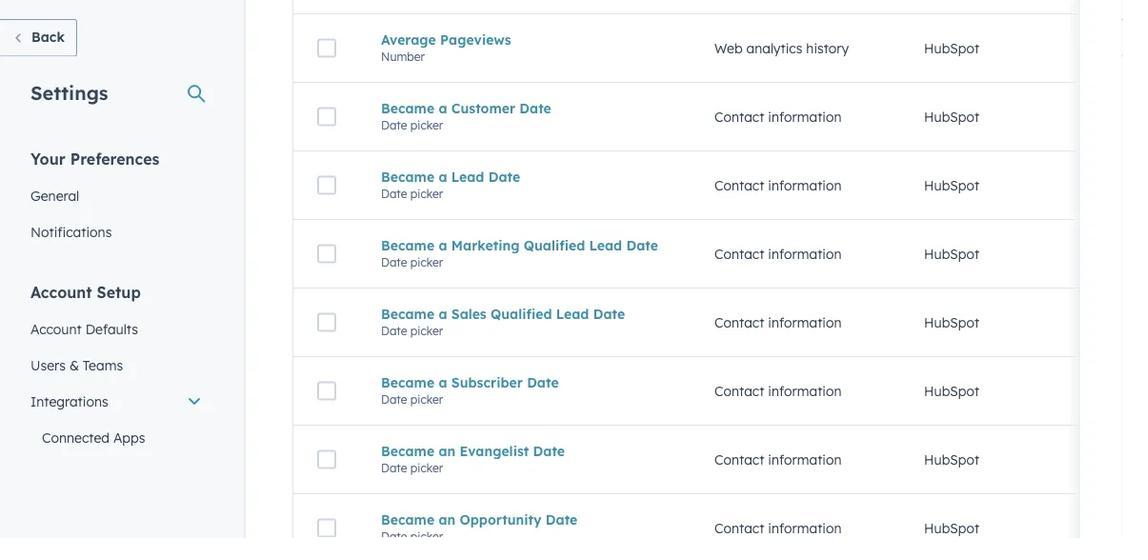 Task type: describe. For each thing, give the bounding box(es) containing it.
hubspot for became a sales qualified lead date
[[924, 314, 980, 331]]

lead for became a sales qualified lead date
[[556, 306, 589, 322]]

hubspot for became an opportunity date
[[924, 520, 980, 537]]

information for became a lead date
[[768, 177, 842, 194]]

became a customer date date picker
[[381, 100, 552, 132]]

an for opportunity
[[439, 511, 456, 528]]

became a subscriber date button
[[381, 374, 669, 391]]

users & teams link
[[19, 347, 213, 384]]

contact for became an evangelist date
[[715, 451, 765, 468]]

general link
[[19, 178, 213, 214]]

account setup
[[30, 283, 141, 302]]

contact for became a customer date
[[715, 108, 765, 125]]

preferences
[[70, 149, 160, 168]]

contact information for became a lead date
[[715, 177, 842, 194]]

became an evangelist date date picker
[[381, 443, 565, 475]]

became a lead date button
[[381, 168, 669, 185]]

pageviews
[[440, 31, 511, 48]]

contact information for became a marketing qualified lead date
[[715, 246, 842, 262]]

notifications
[[30, 223, 112, 240]]

hubspot for became a lead date
[[924, 177, 980, 194]]

information for became a sales qualified lead date
[[768, 314, 842, 331]]

account for account defaults
[[30, 321, 82, 337]]

notifications link
[[19, 214, 213, 250]]

became for became a marketing qualified lead date
[[381, 237, 435, 254]]

marketing
[[451, 237, 520, 254]]

average pageviews number
[[381, 31, 511, 64]]

evangelist
[[460, 443, 529, 459]]

account defaults
[[30, 321, 138, 337]]

picker inside 'became a marketing qualified lead date date picker'
[[411, 255, 443, 269]]

picker for subscriber
[[411, 392, 443, 407]]

became a subscriber date date picker
[[381, 374, 559, 407]]

analytics
[[747, 40, 803, 56]]

opportunity
[[460, 511, 542, 528]]

qualified for sales
[[491, 306, 552, 322]]

contact information for became a subscriber date
[[715, 383, 842, 399]]

became a marketing qualified lead date date picker
[[381, 237, 658, 269]]

a for subscriber
[[439, 374, 447, 391]]

account for account setup
[[30, 283, 92, 302]]

account defaults link
[[19, 311, 213, 347]]

connected apps link
[[19, 420, 213, 456]]

contact information for became an opportunity date
[[715, 520, 842, 537]]

became for became a sales qualified lead date
[[381, 306, 435, 322]]

picker for evangelist
[[411, 461, 443, 475]]

became an evangelist date button
[[381, 443, 669, 459]]

lead inside the became a lead date date picker
[[451, 168, 484, 185]]

lead for became a marketing qualified lead date
[[589, 237, 622, 254]]

information for became a subscriber date
[[768, 383, 842, 399]]

history
[[806, 40, 849, 56]]

average pageviews button
[[381, 31, 669, 48]]

a for marketing
[[439, 237, 447, 254]]

contact information for became an evangelist date
[[715, 451, 842, 468]]

information for became an evangelist date
[[768, 451, 842, 468]]

users & teams
[[30, 357, 123, 374]]

qualified for marketing
[[524, 237, 585, 254]]

number
[[381, 49, 425, 64]]

became a customer date button
[[381, 100, 669, 116]]

web
[[715, 40, 743, 56]]



Task type: vqa. For each thing, say whether or not it's contained in the screenshot.
owner within popup button
no



Task type: locate. For each thing, give the bounding box(es) containing it.
2 account from the top
[[30, 321, 82, 337]]

contact for became a lead date
[[715, 177, 765, 194]]

a for sales
[[439, 306, 447, 322]]

picker up the became a lead date date picker at the left of page
[[411, 118, 443, 132]]

picker inside became a subscriber date date picker
[[411, 392, 443, 407]]

contact information for became a sales qualified lead date
[[715, 314, 842, 331]]

integrations
[[30, 393, 108, 410]]

0 vertical spatial account
[[30, 283, 92, 302]]

qualified
[[524, 237, 585, 254], [491, 306, 552, 322]]

1 contact information from the top
[[715, 108, 842, 125]]

1 became from the top
[[381, 100, 435, 116]]

0 vertical spatial qualified
[[524, 237, 585, 254]]

picker inside the became a sales qualified lead date date picker
[[411, 324, 443, 338]]

defaults
[[85, 321, 138, 337]]

a left subscriber at the bottom of page
[[439, 374, 447, 391]]

web analytics history
[[715, 40, 849, 56]]

7 contact information from the top
[[715, 520, 842, 537]]

5 information from the top
[[768, 383, 842, 399]]

setup
[[97, 283, 141, 302]]

account setup element
[[19, 282, 213, 538]]

2 an from the top
[[439, 511, 456, 528]]

picker for customer
[[411, 118, 443, 132]]

1 vertical spatial qualified
[[491, 306, 552, 322]]

hubspot for became an evangelist date
[[924, 451, 980, 468]]

qualified inside the became a sales qualified lead date date picker
[[491, 306, 552, 322]]

became inside became a customer date date picker
[[381, 100, 435, 116]]

a left customer
[[439, 100, 447, 116]]

2 picker from the top
[[411, 187, 443, 201]]

4 a from the top
[[439, 306, 447, 322]]

picker inside became an evangelist date date picker
[[411, 461, 443, 475]]

2 a from the top
[[439, 168, 447, 185]]

5 contact information from the top
[[715, 383, 842, 399]]

contact for became a subscriber date
[[715, 383, 765, 399]]

&
[[69, 357, 79, 374]]

an
[[439, 443, 456, 459], [439, 511, 456, 528]]

sales
[[451, 306, 487, 322]]

hubspot for became a marketing qualified lead date
[[924, 246, 980, 262]]

6 contact information from the top
[[715, 451, 842, 468]]

2 hubspot from the top
[[924, 108, 980, 125]]

account
[[30, 283, 92, 302], [30, 321, 82, 337]]

1 a from the top
[[439, 100, 447, 116]]

back
[[31, 29, 65, 45]]

5 contact from the top
[[715, 383, 765, 399]]

became a sales qualified lead date button
[[381, 306, 669, 322]]

became inside the became a sales qualified lead date date picker
[[381, 306, 435, 322]]

hubspot for became a subscriber date
[[924, 383, 980, 399]]

a left sales
[[439, 306, 447, 322]]

a left marketing
[[439, 237, 447, 254]]

contact for became a marketing qualified lead date
[[715, 246, 765, 262]]

1 hubspot from the top
[[924, 40, 980, 56]]

connected apps
[[42, 429, 145, 446]]

general
[[30, 187, 79, 204]]

4 hubspot from the top
[[924, 246, 980, 262]]

average
[[381, 31, 436, 48]]

2 became from the top
[[381, 168, 435, 185]]

became down became a customer date date picker
[[381, 168, 435, 185]]

your
[[30, 149, 66, 168]]

picker inside became a customer date date picker
[[411, 118, 443, 132]]

2 information from the top
[[768, 177, 842, 194]]

became inside 'became a marketing qualified lead date date picker'
[[381, 237, 435, 254]]

6 picker from the top
[[411, 461, 443, 475]]

lead
[[451, 168, 484, 185], [589, 237, 622, 254], [556, 306, 589, 322]]

5 became from the top
[[381, 374, 435, 391]]

6 became from the top
[[381, 443, 435, 459]]

picker up became a subscriber date date picker
[[411, 324, 443, 338]]

3 contact information from the top
[[715, 246, 842, 262]]

an for evangelist
[[439, 443, 456, 459]]

contact information
[[715, 108, 842, 125], [715, 177, 842, 194], [715, 246, 842, 262], [715, 314, 842, 331], [715, 383, 842, 399], [715, 451, 842, 468], [715, 520, 842, 537]]

information for became an opportunity date
[[768, 520, 842, 537]]

became for became a lead date
[[381, 168, 435, 185]]

picker
[[411, 118, 443, 132], [411, 187, 443, 201], [411, 255, 443, 269], [411, 324, 443, 338], [411, 392, 443, 407], [411, 461, 443, 475]]

picker down the became a lead date date picker at the left of page
[[411, 255, 443, 269]]

3 became from the top
[[381, 237, 435, 254]]

account up account defaults
[[30, 283, 92, 302]]

3 picker from the top
[[411, 255, 443, 269]]

became inside the became a lead date date picker
[[381, 168, 435, 185]]

4 picker from the top
[[411, 324, 443, 338]]

1 an from the top
[[439, 443, 456, 459]]

3 hubspot from the top
[[924, 177, 980, 194]]

contact for became a sales qualified lead date
[[715, 314, 765, 331]]

customer
[[451, 100, 516, 116]]

4 contact from the top
[[715, 314, 765, 331]]

a inside the became a sales qualified lead date date picker
[[439, 306, 447, 322]]

users
[[30, 357, 66, 374]]

1 vertical spatial account
[[30, 321, 82, 337]]

lead inside 'became a marketing qualified lead date date picker'
[[589, 237, 622, 254]]

became down the became a lead date date picker at the left of page
[[381, 237, 435, 254]]

1 contact from the top
[[715, 108, 765, 125]]

0 vertical spatial lead
[[451, 168, 484, 185]]

apps
[[113, 429, 145, 446]]

contact
[[715, 108, 765, 125], [715, 177, 765, 194], [715, 246, 765, 262], [715, 314, 765, 331], [715, 383, 765, 399], [715, 451, 765, 468], [715, 520, 765, 537]]

5 picker from the top
[[411, 392, 443, 407]]

became left subscriber at the bottom of page
[[381, 374, 435, 391]]

contact information for became a customer date
[[715, 108, 842, 125]]

3 contact from the top
[[715, 246, 765, 262]]

contact for became an opportunity date
[[715, 520, 765, 537]]

became left sales
[[381, 306, 435, 322]]

information for became a marketing qualified lead date
[[768, 246, 842, 262]]

6 information from the top
[[768, 451, 842, 468]]

1 vertical spatial an
[[439, 511, 456, 528]]

your preferences element
[[19, 148, 213, 250]]

became an opportunity date button
[[381, 511, 669, 528]]

5 hubspot from the top
[[924, 314, 980, 331]]

picker up became an opportunity date
[[411, 461, 443, 475]]

1 picker from the top
[[411, 118, 443, 132]]

7 information from the top
[[768, 520, 842, 537]]

picker down became a customer date date picker
[[411, 187, 443, 201]]

1 information from the top
[[768, 108, 842, 125]]

an left opportunity
[[439, 511, 456, 528]]

6 contact from the top
[[715, 451, 765, 468]]

7 hubspot from the top
[[924, 451, 980, 468]]

became inside became a subscriber date date picker
[[381, 374, 435, 391]]

a inside became a subscriber date date picker
[[439, 374, 447, 391]]

8 hubspot from the top
[[924, 520, 980, 537]]

integrations button
[[19, 384, 213, 420]]

settings
[[30, 81, 108, 104]]

3 a from the top
[[439, 237, 447, 254]]

a down became a customer date date picker
[[439, 168, 447, 185]]

3 information from the top
[[768, 246, 842, 262]]

became an opportunity date
[[381, 511, 578, 528]]

account up the users
[[30, 321, 82, 337]]

7 became from the top
[[381, 511, 435, 528]]

7 contact from the top
[[715, 520, 765, 537]]

5 a from the top
[[439, 374, 447, 391]]

lead inside the became a sales qualified lead date date picker
[[556, 306, 589, 322]]

1 vertical spatial lead
[[589, 237, 622, 254]]

hubspot for became a customer date
[[924, 108, 980, 125]]

an left evangelist
[[439, 443, 456, 459]]

your preferences
[[30, 149, 160, 168]]

hubspot for average pageviews
[[924, 40, 980, 56]]

2 contact information from the top
[[715, 177, 842, 194]]

became a marketing qualified lead date button
[[381, 237, 669, 254]]

information
[[768, 108, 842, 125], [768, 177, 842, 194], [768, 246, 842, 262], [768, 314, 842, 331], [768, 383, 842, 399], [768, 451, 842, 468], [768, 520, 842, 537]]

1 account from the top
[[30, 283, 92, 302]]

4 became from the top
[[381, 306, 435, 322]]

became left evangelist
[[381, 443, 435, 459]]

became a lead date date picker
[[381, 168, 520, 201]]

became inside became an evangelist date date picker
[[381, 443, 435, 459]]

a for customer
[[439, 100, 447, 116]]

qualified inside 'became a marketing qualified lead date date picker'
[[524, 237, 585, 254]]

0 vertical spatial an
[[439, 443, 456, 459]]

connected
[[42, 429, 110, 446]]

hubspot
[[924, 40, 980, 56], [924, 108, 980, 125], [924, 177, 980, 194], [924, 246, 980, 262], [924, 314, 980, 331], [924, 383, 980, 399], [924, 451, 980, 468], [924, 520, 980, 537]]

an inside became an evangelist date date picker
[[439, 443, 456, 459]]

became for became a subscriber date
[[381, 374, 435, 391]]

2 contact from the top
[[715, 177, 765, 194]]

became down number
[[381, 100, 435, 116]]

qualified right sales
[[491, 306, 552, 322]]

became
[[381, 100, 435, 116], [381, 168, 435, 185], [381, 237, 435, 254], [381, 306, 435, 322], [381, 374, 435, 391], [381, 443, 435, 459], [381, 511, 435, 528]]

a
[[439, 100, 447, 116], [439, 168, 447, 185], [439, 237, 447, 254], [439, 306, 447, 322], [439, 374, 447, 391]]

4 information from the top
[[768, 314, 842, 331]]

teams
[[83, 357, 123, 374]]

information for became a customer date
[[768, 108, 842, 125]]

6 hubspot from the top
[[924, 383, 980, 399]]

subscriber
[[451, 374, 523, 391]]

became for became an evangelist date
[[381, 443, 435, 459]]

a inside 'became a marketing qualified lead date date picker'
[[439, 237, 447, 254]]

back link
[[0, 19, 77, 57]]

became a sales qualified lead date date picker
[[381, 306, 625, 338]]

picker for lead
[[411, 187, 443, 201]]

a for lead
[[439, 168, 447, 185]]

picker inside the became a lead date date picker
[[411, 187, 443, 201]]

became down became an evangelist date date picker
[[381, 511, 435, 528]]

became for became a customer date
[[381, 100, 435, 116]]

picker up became an evangelist date date picker
[[411, 392, 443, 407]]

4 contact information from the top
[[715, 314, 842, 331]]

qualified right marketing
[[524, 237, 585, 254]]

a inside became a customer date date picker
[[439, 100, 447, 116]]

date
[[520, 100, 552, 116], [381, 118, 407, 132], [489, 168, 520, 185], [381, 187, 407, 201], [626, 237, 658, 254], [381, 255, 407, 269], [593, 306, 625, 322], [381, 324, 407, 338], [527, 374, 559, 391], [381, 392, 407, 407], [533, 443, 565, 459], [381, 461, 407, 475], [546, 511, 578, 528]]

2 vertical spatial lead
[[556, 306, 589, 322]]

a inside the became a lead date date picker
[[439, 168, 447, 185]]



